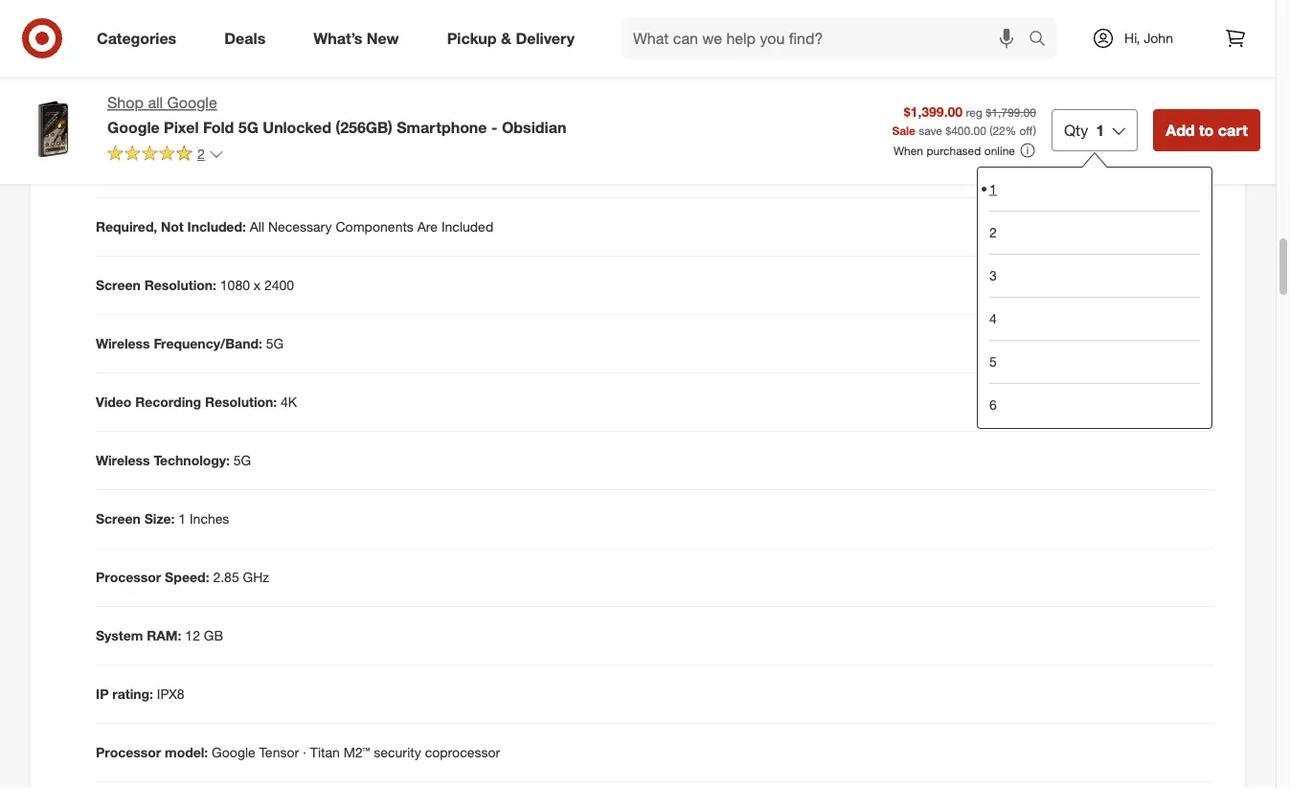 Task type: vqa. For each thing, say whether or not it's contained in the screenshot.
Windows
no



Task type: locate. For each thing, give the bounding box(es) containing it.
5g inside shop all google google pixel fold 5g unlocked (256gb) smartphone - obsidian
[[238, 118, 259, 136]]

2.85
[[213, 570, 239, 586]]

megapixels: 10.8 mp
[[96, 44, 226, 60]]

google
[[167, 93, 217, 112], [107, 118, 160, 136], [212, 745, 256, 762]]

(256gb)
[[336, 118, 393, 136]]

screen down required,
[[96, 277, 141, 294]]

screen left size:
[[96, 511, 141, 528]]

pixel
[[164, 118, 199, 136]]

megapixels:
[[96, 44, 172, 60]]

wireless down video
[[96, 453, 150, 470]]

2 horizontal spatial 1
[[1097, 121, 1105, 139]]

1 right size:
[[179, 511, 186, 528]]

wireless
[[96, 336, 150, 353], [96, 453, 150, 470]]

1 vertical spatial wireless
[[96, 453, 150, 470]]

data
[[96, 160, 126, 177]]

necessary
[[268, 219, 332, 236]]

10.8
[[176, 44, 202, 60]]

&
[[501, 29, 512, 48]]

delivery
[[516, 29, 575, 48]]

coprocessor
[[425, 745, 500, 762]]

2 wireless from the top
[[96, 453, 150, 470]]

data storage capacity:
[[96, 160, 244, 177]]

model:
[[165, 745, 208, 762]]

wireless up video
[[96, 336, 150, 353]]

online
[[985, 143, 1016, 158]]

0 vertical spatial 2
[[197, 146, 205, 162]]

1 link
[[990, 168, 1201, 211]]

2 link up 4 link in the top of the page
[[990, 211, 1201, 254]]

-
[[492, 118, 498, 136]]

2 screen from the top
[[96, 511, 141, 528]]

2 vertical spatial google
[[212, 745, 256, 762]]

22
[[993, 123, 1006, 137]]

1 vertical spatial google
[[107, 118, 160, 136]]

5 link
[[990, 340, 1201, 383]]

$
[[946, 123, 952, 137]]

0 vertical spatial processor
[[96, 570, 161, 586]]

android
[[218, 102, 265, 119]]

1080
[[220, 277, 250, 294]]

processor left model: on the left bottom
[[96, 745, 161, 762]]

what's new
[[314, 29, 399, 48]]

1 horizontal spatial 1
[[990, 181, 998, 197]]

0 horizontal spatial 1
[[179, 511, 186, 528]]

1 processor from the top
[[96, 570, 161, 586]]

new
[[367, 29, 399, 48]]

0 vertical spatial 2 link
[[107, 145, 224, 167]]

2 up 3
[[990, 224, 998, 241]]

1 screen from the top
[[96, 277, 141, 294]]

unlocked
[[263, 118, 332, 136]]

1 wireless from the top
[[96, 336, 150, 353]]

gb
[[204, 628, 223, 645]]

%
[[1006, 123, 1017, 137]]

1 vertical spatial 2
[[990, 224, 998, 241]]

1 horizontal spatial 2 link
[[990, 211, 1201, 254]]

2 link down the "pixel"
[[107, 145, 224, 167]]

google up the "pixel"
[[167, 93, 217, 112]]

4
[[990, 311, 998, 327]]

wireless for wireless technology:
[[96, 453, 150, 470]]

shop
[[107, 93, 144, 112]]

when purchased online
[[894, 143, 1016, 158]]

5g down the 2400
[[266, 336, 284, 353]]

what's new link
[[297, 17, 423, 59]]

tensor
[[259, 745, 299, 762]]

1 right qty
[[1097, 121, 1105, 139]]

ip
[[96, 687, 109, 703]]

qty
[[1065, 121, 1089, 139]]

video
[[96, 394, 132, 411]]

resolution:
[[144, 277, 217, 294], [205, 394, 277, 411]]

when
[[894, 143, 924, 158]]

6 link
[[990, 383, 1201, 426]]

processor left the speed:
[[96, 570, 161, 586]]

5g
[[238, 118, 259, 136], [266, 336, 284, 353], [234, 453, 251, 470]]

wireless for wireless frequency/band:
[[96, 336, 150, 353]]

1 down online
[[990, 181, 998, 197]]

system:
[[163, 102, 214, 119]]

5g right technology:
[[234, 453, 251, 470]]

2400
[[265, 277, 294, 294]]

0 vertical spatial screen
[[96, 277, 141, 294]]

2 vertical spatial 1
[[179, 511, 186, 528]]

ram:
[[147, 628, 182, 645]]

google down shop
[[107, 118, 160, 136]]

1
[[1097, 121, 1105, 139], [990, 181, 998, 197], [179, 511, 186, 528]]

1 vertical spatial 1
[[990, 181, 998, 197]]

add
[[1167, 121, 1196, 139]]

hi,
[[1125, 30, 1141, 46]]

2 link
[[107, 145, 224, 167], [990, 211, 1201, 254]]

search
[[1021, 31, 1067, 49]]

resolution: left "4k"
[[205, 394, 277, 411]]

processor
[[96, 570, 161, 586], [96, 745, 161, 762]]

1 vertical spatial processor
[[96, 745, 161, 762]]

0 vertical spatial 5g
[[238, 118, 259, 136]]

1 vertical spatial screen
[[96, 511, 141, 528]]

mp
[[206, 44, 226, 60]]

image of google pixel fold 5g unlocked (256gb) smartphone - obsidian image
[[15, 92, 92, 169]]

all
[[148, 93, 163, 112]]

5g right fold
[[238, 118, 259, 136]]

5g for wireless technology: 5g
[[234, 453, 251, 470]]

google left tensor
[[212, 745, 256, 762]]

2 down fold
[[197, 146, 205, 162]]

processor for processor speed: 2.85 ghz
[[96, 570, 161, 586]]

1 vertical spatial 5g
[[266, 336, 284, 353]]

2 vertical spatial 5g
[[234, 453, 251, 470]]

0 horizontal spatial 2
[[197, 146, 205, 162]]

off
[[1020, 123, 1034, 137]]

required,
[[96, 219, 157, 236]]

)
[[1034, 123, 1037, 137]]

resolution: left 1080
[[144, 277, 217, 294]]

0 vertical spatial google
[[167, 93, 217, 112]]

ghz
[[243, 570, 269, 586]]

(
[[990, 123, 993, 137]]

frequency/band:
[[154, 336, 263, 353]]

qty 1
[[1065, 121, 1105, 139]]

processor model: google tensor · titan m2™ security coprocessor
[[96, 745, 500, 762]]

0 vertical spatial wireless
[[96, 336, 150, 353]]

processor for processor model: google tensor · titan m2™ security coprocessor
[[96, 745, 161, 762]]

2 processor from the top
[[96, 745, 161, 762]]

0 horizontal spatial 2 link
[[107, 145, 224, 167]]

screen for screen size: 1 inches
[[96, 511, 141, 528]]



Task type: describe. For each thing, give the bounding box(es) containing it.
are
[[418, 219, 438, 236]]

categories
[[97, 29, 177, 48]]

screen size: 1 inches
[[96, 511, 229, 528]]

1 horizontal spatial 2
[[990, 224, 998, 241]]

john
[[1145, 30, 1174, 46]]

·
[[303, 745, 307, 762]]

purchased
[[927, 143, 982, 158]]

$1,399.00
[[905, 103, 963, 120]]

not
[[161, 219, 184, 236]]

included:
[[187, 219, 246, 236]]

4k
[[281, 394, 297, 411]]

video recording resolution: 4k
[[96, 394, 297, 411]]

1 2 3 4 5 6
[[990, 181, 998, 414]]

speed:
[[165, 570, 209, 586]]

components
[[336, 219, 414, 236]]

m2™
[[344, 745, 370, 762]]

3 link
[[990, 254, 1201, 297]]

rating:
[[112, 687, 153, 703]]

what's
[[314, 29, 363, 48]]

inches
[[190, 511, 229, 528]]

wireless technology: 5g
[[96, 453, 251, 470]]

3
[[990, 267, 998, 284]]

x
[[254, 277, 261, 294]]

4 link
[[990, 297, 1201, 340]]

$1,399.00 reg $1,799.00 sale save $ 400.00 ( 22 % off )
[[893, 103, 1037, 137]]

hi, john
[[1125, 30, 1174, 46]]

smartphone
[[397, 118, 487, 136]]

$1,799.00
[[986, 105, 1037, 119]]

deals
[[224, 29, 266, 48]]

screen resolution: 1080 x 2400
[[96, 277, 294, 294]]

included
[[442, 219, 494, 236]]

system ram: 12 gb
[[96, 628, 223, 645]]

titan
[[310, 745, 340, 762]]

system
[[96, 628, 143, 645]]

sale
[[893, 123, 916, 137]]

google for model:
[[212, 745, 256, 762]]

capacity:
[[184, 160, 244, 177]]

add to cart button
[[1154, 109, 1261, 151]]

security
[[374, 745, 422, 762]]

processor speed: 2.85 ghz
[[96, 570, 269, 586]]

shop all google google pixel fold 5g unlocked (256gb) smartphone - obsidian
[[107, 93, 567, 136]]

5
[[990, 354, 998, 370]]

save
[[919, 123, 943, 137]]

400.00
[[952, 123, 987, 137]]

search button
[[1021, 17, 1067, 63]]

to
[[1200, 121, 1215, 139]]

recording
[[135, 394, 201, 411]]

6
[[990, 397, 998, 414]]

pickup & delivery
[[447, 29, 575, 48]]

operating
[[96, 102, 160, 119]]

required, not included: all necessary components are included
[[96, 219, 494, 236]]

screen for screen resolution: 1080 x 2400
[[96, 277, 141, 294]]

storage
[[130, 160, 180, 177]]

fold
[[203, 118, 234, 136]]

0 vertical spatial resolution:
[[144, 277, 217, 294]]

wireless frequency/band: 5g
[[96, 336, 284, 353]]

12
[[185, 628, 200, 645]]

operating system: android
[[96, 102, 265, 119]]

1 vertical spatial resolution:
[[205, 394, 277, 411]]

obsidian
[[502, 118, 567, 136]]

ip rating: ipx8
[[96, 687, 185, 703]]

5g for wireless frequency/band: 5g
[[266, 336, 284, 353]]

What can we help you find? suggestions appear below search field
[[622, 17, 1034, 59]]

categories link
[[81, 17, 201, 59]]

deals link
[[208, 17, 290, 59]]

pickup
[[447, 29, 497, 48]]

1 vertical spatial 2 link
[[990, 211, 1201, 254]]

0 vertical spatial 1
[[1097, 121, 1105, 139]]

add to cart
[[1167, 121, 1249, 139]]

cart
[[1219, 121, 1249, 139]]

size:
[[144, 511, 175, 528]]

pickup & delivery link
[[431, 17, 599, 59]]

all
[[250, 219, 265, 236]]

google for all
[[167, 93, 217, 112]]

reg
[[966, 105, 983, 119]]



